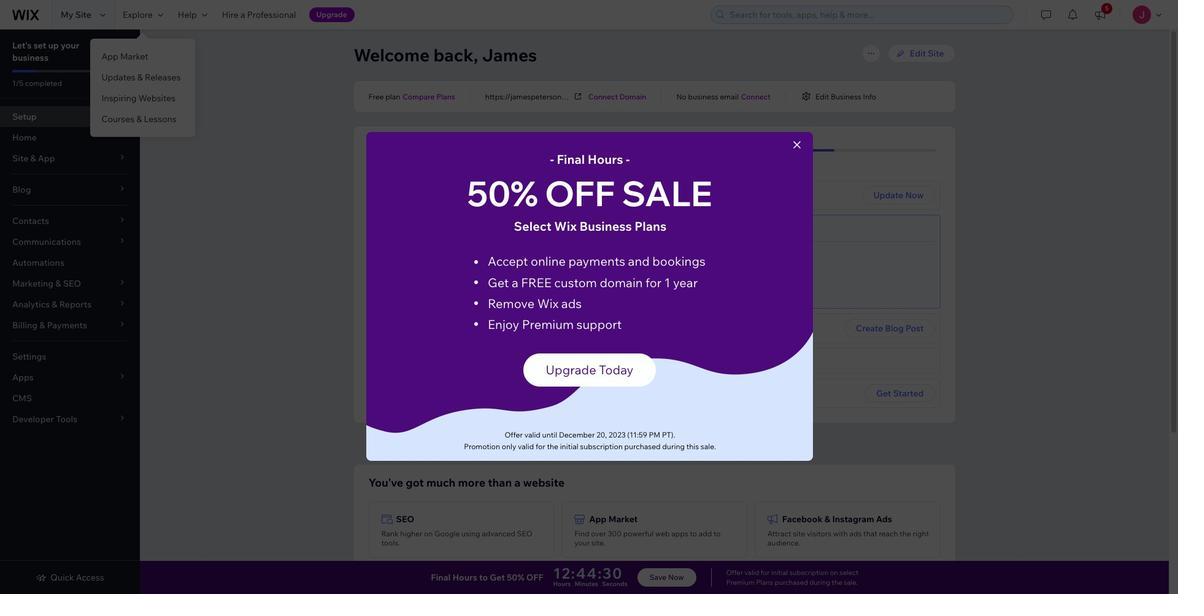 Task type: vqa. For each thing, say whether or not it's contained in the screenshot.
Hire
yes



Task type: describe. For each thing, give the bounding box(es) containing it.
create blog post
[[856, 323, 924, 334]]

offer for offer valid for initial subscription on select premium plans purchased during the sale.
[[726, 568, 743, 577]]

few
[[564, 252, 578, 263]]

clicks.
[[580, 252, 604, 263]]

0 horizontal spatial to
[[479, 572, 488, 583]]

purchased inside offer valid for initial subscription on select premium plans purchased during the sale.
[[775, 578, 808, 587]]

higher
[[400, 529, 422, 538]]

create
[[856, 323, 883, 334]]

support
[[713, 438, 746, 449]]

- right only
[[646, 152, 650, 168]]

1 horizontal spatial domain
[[600, 275, 643, 290]]

owner
[[414, 577, 441, 589]]

upgrade for upgrade today
[[546, 362, 596, 377]]

1 vertical spatial up
[[415, 143, 428, 157]]

- final hours -
[[550, 152, 630, 167]]

connect link
[[741, 91, 771, 102]]

1 horizontal spatial to
[[690, 529, 697, 538]]

seo inside rank higher on google using advanced seo tools.
[[517, 529, 532, 538]]

your inside find over 300 powerful web apps to add to your site.
[[575, 538, 590, 547]]

reach
[[879, 529, 898, 538]]

1 horizontal spatial and
[[628, 253, 650, 269]]

support
[[577, 317, 622, 332]]

no business email connect
[[677, 92, 771, 101]]

1 vertical spatial let's set up your business
[[369, 143, 504, 157]]

up inside let's set up your business
[[48, 40, 59, 51]]

now for update now
[[905, 190, 924, 201]]

stands
[[582, 438, 610, 449]]

- limited time only -
[[529, 152, 650, 168]]

today
[[599, 362, 634, 377]]

update your site type
[[392, 190, 478, 201]]

offer for offer valid until december 20, 2023 (11:59 pm pt).
[[505, 430, 523, 439]]

go
[[640, 276, 652, 287]]

year
[[673, 275, 698, 290]]

plans inside 50% off sale select wix business plans
[[635, 218, 667, 234]]

0 horizontal spatial subscription
[[580, 442, 623, 451]]

sale. inside offer valid for initial subscription on select premium plans purchased during the sale.
[[844, 578, 858, 587]]

site for attract
[[793, 529, 805, 538]]

the inside the attract site visitors with ads that reach the right audience.
[[900, 529, 911, 538]]

20,
[[597, 430, 607, 439]]

google inside rank higher on google using advanced seo tools.
[[435, 529, 460, 538]]

powerful
[[623, 529, 654, 538]]

your inside let's set up your business
[[61, 40, 79, 51]]

app
[[589, 514, 607, 525]]

find for find over 300 powerful web apps to add to your site.
[[575, 529, 590, 538]]

1 horizontal spatial set
[[396, 143, 412, 157]]

edit for edit site
[[910, 48, 926, 59]]

business inside let's set up your business
[[12, 52, 49, 63]]

tools.
[[381, 538, 400, 547]]

domain
[[620, 92, 646, 101]]

free
[[521, 275, 552, 290]]

free
[[369, 92, 384, 101]]

wix up enjoy premium support
[[537, 296, 559, 311]]

email
[[720, 92, 739, 101]]

0 vertical spatial ads
[[876, 514, 892, 525]]

e.g., mystunningwebsite.com field
[[408, 273, 594, 290]]

hire
[[222, 9, 239, 20]]

perfect
[[432, 252, 461, 263]]

wix inside button
[[396, 577, 412, 589]]

business inside 50% off sale select wix business plans
[[580, 218, 632, 234]]

hours for 12:44:30
[[553, 580, 571, 588]]

let's go
[[619, 276, 652, 287]]

12:44:30
[[553, 564, 623, 582]]

find over 300 powerful web apps to add to your site.
[[575, 529, 721, 547]]

valid for offer valid until december 20, 2023 (11:59 pm pt).
[[525, 430, 541, 439]]

a up remove
[[512, 275, 518, 290]]

1 vertical spatial 50%
[[507, 572, 524, 583]]

started
[[893, 388, 924, 399]]

facebook
[[782, 514, 823, 525]]

0 horizontal spatial and
[[495, 252, 510, 263]]

write your first blog post
[[392, 323, 492, 334]]

https://jamespeterson1902.wixsite.com/my-
[[485, 92, 635, 101]]

0 horizontal spatial sale.
[[701, 442, 716, 451]]

site.
[[591, 538, 605, 547]]

my site
[[61, 9, 91, 20]]

1 vertical spatial valid
[[518, 442, 534, 451]]

visitors
[[807, 529, 832, 538]]

wix left stands
[[564, 438, 580, 449]]

type
[[460, 190, 478, 201]]

quick access button
[[36, 572, 104, 583]]

get started button
[[865, 384, 935, 403]]

wix inside 50% off sale select wix business plans
[[554, 218, 577, 234]]

2 horizontal spatial to
[[714, 529, 721, 538]]

pm
[[649, 430, 660, 439]]

2 vertical spatial business
[[457, 143, 504, 157]]

show your support button
[[668, 438, 746, 449]]

upgrade today link
[[523, 353, 656, 387]]

0 horizontal spatial for
[[536, 442, 545, 451]]

remove
[[488, 296, 535, 311]]

upgrade today
[[546, 362, 634, 377]]

edit for edit business info
[[816, 92, 829, 101]]

0 horizontal spatial initial
[[560, 442, 578, 451]]

- left time
[[550, 152, 554, 167]]

apps
[[672, 529, 688, 538]]

1 horizontal spatial final
[[557, 152, 585, 167]]

0 vertical spatial domain
[[463, 252, 493, 263]]

0 horizontal spatial site
[[444, 190, 458, 201]]

cms link
[[0, 388, 140, 409]]

until
[[542, 430, 557, 439]]

save
[[650, 573, 667, 582]]

during inside offer valid for initial subscription on select premium plans purchased during the sale.
[[810, 578, 830, 587]]

james
[[482, 44, 537, 66]]

(11:59
[[627, 430, 647, 439]]

let's inside button
[[619, 276, 638, 287]]

business inside edit business info button
[[831, 92, 861, 101]]

initial inside offer valid for initial subscription on select premium plans purchased during the sale.
[[771, 568, 788, 577]]

quick access
[[51, 572, 104, 583]]

this
[[687, 442, 699, 451]]

free plan compare plans
[[369, 92, 455, 101]]

upgrade button
[[309, 7, 355, 22]]

create blog post button
[[845, 319, 935, 338]]

setup
[[12, 111, 37, 122]]

blog
[[454, 323, 472, 334]]

1 vertical spatial completed
[[769, 146, 805, 155]]

google inside button
[[589, 577, 619, 589]]

0 vertical spatial for
[[646, 275, 662, 290]]

1
[[665, 275, 670, 290]]

connect domain link
[[588, 91, 646, 102]]

0 horizontal spatial seo
[[396, 514, 414, 525]]

12:44:30 hours minutes seconds
[[553, 564, 628, 588]]

settings
[[12, 351, 46, 362]]

a right hire
[[241, 9, 245, 20]]

save now
[[650, 573, 684, 582]]

a right in
[[557, 252, 562, 263]]

ukraine
[[631, 438, 664, 449]]

update now button
[[862, 186, 935, 204]]

december
[[559, 430, 595, 439]]

professional
[[247, 9, 296, 20]]

0 horizontal spatial final
[[431, 572, 451, 583]]

on inside offer valid for initial subscription on select premium plans purchased during the sale.
[[830, 568, 838, 577]]

1 vertical spatial 1/5
[[756, 146, 767, 155]]

premium inside offer valid for initial subscription on select premium plans purchased during the sale.
[[726, 578, 755, 587]]

2023
[[609, 430, 626, 439]]

hire a professional link
[[215, 0, 303, 29]]

valid for offer valid for initial subscription on select premium plans purchased during the sale.
[[745, 568, 759, 577]]

ads inside the attract site visitors with ads that reach the right audience.
[[850, 529, 862, 538]]

custom
[[554, 275, 597, 290]]

1 vertical spatial let's
[[369, 143, 393, 157]]

write
[[392, 323, 414, 334]]

edit site
[[910, 48, 944, 59]]

update for update now
[[874, 190, 904, 201]]

promotion
[[464, 442, 500, 451]]

your up update your site type
[[431, 143, 455, 157]]

online
[[531, 253, 566, 269]]

update now
[[874, 190, 924, 201]]



Task type: locate. For each thing, give the bounding box(es) containing it.
0 horizontal spatial domain
[[463, 252, 493, 263]]

business up type
[[457, 143, 504, 157]]

connect right email
[[741, 92, 771, 101]]

1 vertical spatial the
[[900, 529, 911, 538]]

info
[[863, 92, 876, 101]]

1 vertical spatial premium
[[726, 578, 755, 587]]

1 horizontal spatial 1/5 completed
[[756, 146, 805, 155]]

wix left owner
[[396, 577, 412, 589]]

1 horizontal spatial find
[[575, 529, 590, 538]]

- right time
[[626, 152, 630, 167]]

with down facebook & instagram ads
[[833, 529, 848, 538]]

for inside offer valid for initial subscription on select premium plans purchased during the sale.
[[761, 568, 770, 577]]

0 vertical spatial completed
[[25, 79, 62, 88]]

0 vertical spatial during
[[662, 442, 685, 451]]

on right higher
[[424, 529, 433, 538]]

1 horizontal spatial up
[[415, 143, 428, 157]]

subscription
[[580, 442, 623, 451], [790, 568, 829, 577]]

let's set up your business down the my
[[12, 40, 79, 63]]

valid inside offer valid for initial subscription on select premium plans purchased during the sale.
[[745, 568, 759, 577]]

cms
[[12, 393, 32, 404]]

0 horizontal spatial premium
[[522, 317, 574, 332]]

0 vertical spatial let's
[[12, 40, 32, 51]]

upgrade left today
[[546, 362, 596, 377]]

site
[[635, 92, 648, 101], [444, 190, 458, 201], [793, 529, 805, 538]]

edit site link
[[888, 44, 955, 63]]

ads down instagram on the bottom right
[[850, 529, 862, 538]]

0 vertical spatial up
[[48, 40, 59, 51]]

site left type
[[444, 190, 458, 201]]

offer valid until december 20, 2023 (11:59 pm pt).
[[505, 430, 675, 439]]

help
[[178, 9, 197, 20]]

site left no
[[635, 92, 648, 101]]

2 connect from the left
[[741, 92, 771, 101]]

ads left save
[[621, 577, 637, 589]]

rank
[[381, 529, 399, 538]]

help button
[[171, 0, 215, 29]]

now inside "save now" button
[[668, 573, 684, 582]]

only
[[615, 152, 643, 168]]

get started
[[877, 388, 924, 399]]

to right add
[[714, 529, 721, 538]]

only
[[502, 442, 516, 451]]

1 horizontal spatial sale.
[[844, 578, 858, 587]]

2 vertical spatial site
[[793, 529, 805, 538]]

1 vertical spatial google
[[589, 577, 619, 589]]

in
[[548, 252, 555, 263]]

hours for final
[[453, 572, 477, 583]]

0 vertical spatial subscription
[[580, 442, 623, 451]]

your left perfect
[[412, 252, 430, 263]]

site down facebook at bottom
[[793, 529, 805, 538]]

now
[[905, 190, 924, 201], [668, 573, 684, 582]]

1 horizontal spatial edit
[[910, 48, 926, 59]]

payments
[[569, 253, 625, 269]]

1 horizontal spatial premium
[[726, 578, 755, 587]]

5 button
[[1087, 0, 1114, 29]]

ads inside google ads button
[[621, 577, 637, 589]]

wix owner app
[[396, 577, 459, 589]]

hours left minutes
[[553, 580, 571, 588]]

update for update your site type
[[392, 190, 422, 201]]

pt).
[[662, 430, 675, 439]]

let's set up your business
[[12, 40, 79, 63], [369, 143, 504, 157]]

premium left inbox
[[726, 578, 755, 587]]

domain down payments
[[600, 275, 643, 290]]

secure
[[512, 252, 539, 263]]

1 horizontal spatial with
[[833, 529, 848, 538]]

1/5 up setup
[[12, 79, 23, 88]]

with inside the attract site visitors with ads that reach the right audience.
[[833, 529, 848, 538]]

seo
[[396, 514, 414, 525], [517, 529, 532, 538]]

market
[[609, 514, 638, 525]]

ads down custom
[[561, 296, 582, 311]]

minutes
[[575, 580, 598, 588]]

1 horizontal spatial ads
[[850, 529, 862, 538]]

1 horizontal spatial subscription
[[790, 568, 829, 577]]

1 vertical spatial sale.
[[844, 578, 858, 587]]

seo right the advanced on the bottom of the page
[[517, 529, 532, 538]]

the left right
[[900, 529, 911, 538]]

final down rank higher on google using advanced seo tools.
[[431, 572, 451, 583]]

1 vertical spatial for
[[536, 442, 545, 451]]

get for get a free custom domain for 1 year
[[488, 275, 509, 290]]

50% up select
[[467, 172, 538, 215]]

50% off sale select wix business plans
[[467, 172, 712, 234]]

you've got much more than a website
[[369, 476, 565, 490]]

my
[[61, 9, 73, 20]]

1 horizontal spatial purchased
[[775, 578, 808, 587]]

plans left inbox
[[756, 578, 773, 587]]

purchased down "audience."
[[775, 578, 808, 587]]

off left minutes
[[526, 572, 543, 583]]

0 horizontal spatial purchased
[[624, 442, 661, 451]]

setup link
[[0, 106, 140, 127]]

connect domain
[[588, 92, 646, 101]]

1 vertical spatial final
[[431, 572, 451, 583]]

upgrade inside "button"
[[316, 10, 347, 19]]

0 horizontal spatial let's
[[12, 40, 32, 51]]

get down accept
[[488, 275, 509, 290]]

subscription down 20,
[[580, 442, 623, 451]]

1 vertical spatial business
[[688, 92, 718, 101]]

app market
[[589, 514, 638, 525]]

plan
[[385, 92, 400, 101]]

1/5 completed inside 'sidebar' element
[[12, 79, 62, 88]]

offer inside offer valid for initial subscription on select premium plans purchased during the sale.
[[726, 568, 743, 577]]

update inside button
[[874, 190, 904, 201]]

0 vertical spatial site
[[635, 92, 648, 101]]

home link
[[0, 127, 140, 148]]

1 vertical spatial initial
[[771, 568, 788, 577]]

0 horizontal spatial offer
[[505, 430, 523, 439]]

ads
[[561, 296, 582, 311], [850, 529, 862, 538]]

0 vertical spatial set
[[34, 40, 46, 51]]

web
[[655, 529, 670, 538]]

1 update from the left
[[392, 190, 422, 201]]

domain right perfect
[[463, 252, 493, 263]]

hours right owner
[[453, 572, 477, 583]]

0 horizontal spatial the
[[547, 442, 558, 451]]

0 vertical spatial site
[[75, 9, 91, 20]]

on inside rank higher on google using advanced seo tools.
[[424, 529, 433, 538]]

off inside 50% off sale select wix business plans
[[545, 172, 615, 215]]

1/5 completed down connect link
[[756, 146, 805, 155]]

1/5 completed up setup
[[12, 79, 62, 88]]

subscription inside offer valid for initial subscription on select premium plans purchased during the sale.
[[790, 568, 829, 577]]

1 vertical spatial with
[[833, 529, 848, 538]]

0 vertical spatial 50%
[[467, 172, 538, 215]]

get a free custom domain for 1 year
[[488, 275, 698, 290]]

final up 50% off sale select wix business plans
[[557, 152, 585, 167]]

0 vertical spatial with
[[612, 438, 630, 449]]

1 vertical spatial get
[[877, 388, 891, 399]]

the down until
[[547, 442, 558, 451]]

upgrade for upgrade
[[316, 10, 347, 19]]

- left limited
[[529, 152, 533, 168]]

sidebar element
[[0, 29, 140, 594]]

1 horizontal spatial plans
[[635, 218, 667, 234]]

final hours to get 50% off
[[431, 572, 543, 583]]

welcome back, james
[[354, 44, 537, 66]]

no
[[677, 92, 687, 101]]

google
[[435, 529, 460, 538], [589, 577, 619, 589]]

and left secure
[[495, 252, 510, 263]]

compare
[[403, 92, 435, 101]]

post
[[906, 323, 924, 334]]

update
[[392, 190, 422, 201], [874, 190, 904, 201]]

ads
[[876, 514, 892, 525], [621, 577, 637, 589]]

seo up higher
[[396, 514, 414, 525]]

0 vertical spatial the
[[547, 442, 558, 451]]

back,
[[434, 44, 478, 66]]

during right inbox
[[810, 578, 830, 587]]

to right 'app'
[[479, 572, 488, 583]]

first
[[436, 323, 452, 334]]

to left add
[[690, 529, 697, 538]]

2 update from the left
[[874, 190, 904, 201]]

your down the my
[[61, 40, 79, 51]]

purchased down (11:59
[[624, 442, 661, 451]]

2 horizontal spatial plans
[[756, 578, 773, 587]]

rank higher on google using advanced seo tools.
[[381, 529, 532, 547]]

initial up inbox
[[771, 568, 788, 577]]

1/5 inside 'sidebar' element
[[12, 79, 23, 88]]

1 horizontal spatial the
[[832, 578, 842, 587]]

1 vertical spatial plans
[[635, 218, 667, 234]]

get for get started
[[877, 388, 891, 399]]

1 vertical spatial find
[[575, 529, 590, 538]]

1 horizontal spatial site
[[928, 48, 944, 59]]

1 connect from the left
[[588, 92, 618, 101]]

50% down the advanced on the bottom of the page
[[507, 572, 524, 583]]

0 vertical spatial sale.
[[701, 442, 716, 451]]

for left 1
[[646, 275, 662, 290]]

1 horizontal spatial site
[[635, 92, 648, 101]]

ads up reach
[[876, 514, 892, 525]]

app
[[443, 577, 459, 589]]

using
[[462, 529, 480, 538]]

now for save now
[[668, 573, 684, 582]]

subscription up inbox
[[790, 568, 829, 577]]

1 vertical spatial ads
[[850, 529, 862, 538]]

completed
[[25, 79, 62, 88], [769, 146, 805, 155]]

0 vertical spatial ads
[[561, 296, 582, 311]]

sale. down select
[[844, 578, 858, 587]]

1 vertical spatial now
[[668, 573, 684, 582]]

2 vertical spatial let's
[[619, 276, 638, 287]]

a right than
[[514, 476, 521, 490]]

hours up 50% off sale select wix business plans
[[588, 152, 623, 167]]

0 vertical spatial offer
[[505, 430, 523, 439]]

premium down remove wix ads
[[522, 317, 574, 332]]

0 horizontal spatial let's set up your business
[[12, 40, 79, 63]]

now inside update now button
[[905, 190, 924, 201]]

1 horizontal spatial ads
[[876, 514, 892, 525]]

1 vertical spatial site
[[928, 48, 944, 59]]

business
[[12, 52, 49, 63], [688, 92, 718, 101], [457, 143, 504, 157]]

2 horizontal spatial business
[[688, 92, 718, 101]]

0 vertical spatial find
[[392, 252, 410, 263]]

1 horizontal spatial initial
[[771, 568, 788, 577]]

much
[[426, 476, 456, 490]]

0 horizontal spatial now
[[668, 573, 684, 582]]

1 horizontal spatial 1/5
[[756, 146, 767, 155]]

0 vertical spatial let's set up your business
[[12, 40, 79, 63]]

0 horizontal spatial update
[[392, 190, 422, 201]]

find for find your perfect domain and secure it in a few clicks.
[[392, 252, 410, 263]]

your
[[693, 438, 711, 449]]

0 horizontal spatial with
[[612, 438, 630, 449]]

show
[[668, 438, 691, 449]]

&
[[825, 514, 830, 525]]

plans down sale
[[635, 218, 667, 234]]

find inside find over 300 powerful web apps to add to your site.
[[575, 529, 590, 538]]

0 vertical spatial 1/5
[[12, 79, 23, 88]]

1 horizontal spatial let's set up your business
[[369, 143, 504, 157]]

0 horizontal spatial business
[[12, 52, 49, 63]]

0 horizontal spatial edit
[[816, 92, 829, 101]]

0 horizontal spatial hours
[[453, 572, 477, 583]]

business up setup
[[12, 52, 49, 63]]

50% inside 50% off sale select wix business plans
[[467, 172, 538, 215]]

your left type
[[424, 190, 442, 201]]

1 vertical spatial business
[[580, 218, 632, 234]]

let's inside let's set up your business
[[12, 40, 32, 51]]

hours inside 12:44:30 hours minutes seconds
[[553, 580, 571, 588]]

off down - limited time only -
[[545, 172, 615, 215]]

wix up the few
[[554, 218, 577, 234]]

the inside offer valid for initial subscription on select premium plans purchased during the sale.
[[832, 578, 842, 587]]

2 vertical spatial the
[[832, 578, 842, 587]]

let's set up your business inside 'sidebar' element
[[12, 40, 79, 63]]

for down "audience."
[[761, 568, 770, 577]]

for down until
[[536, 442, 545, 451]]

add
[[699, 529, 712, 538]]

business left info
[[831, 92, 861, 101]]

close image
[[793, 141, 801, 149]]

get inside button
[[877, 388, 891, 399]]

your left first
[[416, 323, 434, 334]]

sale. right this
[[701, 442, 716, 451]]

get down the advanced on the bottom of the page
[[490, 572, 505, 583]]

site inside the attract site visitors with ads that reach the right audience.
[[793, 529, 805, 538]]

set inside let's set up your business
[[34, 40, 46, 51]]

edit business info button
[[801, 91, 876, 102]]

5
[[1105, 4, 1109, 12]]

find left over
[[575, 529, 590, 538]]

inbox button
[[755, 565, 940, 594]]

site for my site
[[75, 9, 91, 20]]

get left started
[[877, 388, 891, 399]]

final
[[557, 152, 585, 167], [431, 572, 451, 583]]

select
[[514, 218, 552, 234]]

with right 20,
[[612, 438, 630, 449]]

google ads
[[589, 577, 637, 589]]

your left site.
[[575, 538, 590, 547]]

seconds
[[602, 580, 628, 588]]

0 horizontal spatial on
[[424, 529, 433, 538]]

business right no
[[688, 92, 718, 101]]

site for edit site
[[928, 48, 944, 59]]

50%
[[467, 172, 538, 215], [507, 572, 524, 583]]

business
[[831, 92, 861, 101], [580, 218, 632, 234]]

0 vertical spatial plans
[[436, 92, 455, 101]]

business up clicks.
[[580, 218, 632, 234]]

1 vertical spatial seo
[[517, 529, 532, 538]]

0 horizontal spatial ads
[[561, 296, 582, 311]]

purchased
[[624, 442, 661, 451], [775, 578, 808, 587]]

audience.
[[768, 538, 801, 547]]

Search for tools, apps, help & more... field
[[726, 6, 1010, 23]]

automations link
[[0, 252, 140, 273]]

2 horizontal spatial hours
[[588, 152, 623, 167]]

the down select
[[832, 578, 842, 587]]

completed inside 'sidebar' element
[[25, 79, 62, 88]]

plans inside offer valid for initial subscription on select premium plans purchased during the sale.
[[756, 578, 773, 587]]

0 vertical spatial google
[[435, 529, 460, 538]]

wix
[[554, 218, 577, 234], [537, 296, 559, 311], [564, 438, 580, 449], [396, 577, 412, 589]]

edit inside button
[[816, 92, 829, 101]]

during down pt).
[[662, 442, 685, 451]]

plans right compare
[[436, 92, 455, 101]]

upgrade right 'professional'
[[316, 10, 347, 19]]

than
[[488, 476, 512, 490]]

1 vertical spatial during
[[810, 578, 830, 587]]

1 horizontal spatial offer
[[726, 568, 743, 577]]

find left perfect
[[392, 252, 410, 263]]

during
[[662, 442, 685, 451], [810, 578, 830, 587]]

1 vertical spatial 1/5 completed
[[756, 146, 805, 155]]

initial down december
[[560, 442, 578, 451]]

0 vertical spatial purchased
[[624, 442, 661, 451]]

1 vertical spatial on
[[830, 568, 838, 577]]

accept online payments and bookings
[[488, 253, 706, 269]]

site for https://jamespeterson1902.wixsite.com/my-
[[635, 92, 648, 101]]

2 vertical spatial valid
[[745, 568, 759, 577]]

and up let's go
[[628, 253, 650, 269]]

300
[[608, 529, 622, 538]]

1 horizontal spatial let's
[[369, 143, 393, 157]]

0 horizontal spatial off
[[526, 572, 543, 583]]

blog
[[885, 323, 904, 334]]

1/5
[[12, 79, 23, 88], [756, 146, 767, 155]]

advanced
[[482, 529, 515, 538]]

on left select
[[830, 568, 838, 577]]

quick
[[51, 572, 74, 583]]

let's set up your business up update your site type
[[369, 143, 504, 157]]

2 vertical spatial get
[[490, 572, 505, 583]]

0 horizontal spatial plans
[[436, 92, 455, 101]]

offer valid for initial subscription on select premium plans purchased during the sale.
[[726, 568, 859, 587]]

1 vertical spatial purchased
[[775, 578, 808, 587]]

connect left domain at right
[[588, 92, 618, 101]]

-
[[550, 152, 554, 167], [626, 152, 630, 167], [529, 152, 533, 168], [646, 152, 650, 168]]

1 horizontal spatial completed
[[769, 146, 805, 155]]

website
[[523, 476, 565, 490]]

let's
[[12, 40, 32, 51], [369, 143, 393, 157], [619, 276, 638, 287]]

premium
[[522, 317, 574, 332], [726, 578, 755, 587]]

1 horizontal spatial business
[[457, 143, 504, 157]]

sale
[[622, 172, 712, 215]]

0 horizontal spatial google
[[435, 529, 460, 538]]

1/5 left close "image"
[[756, 146, 767, 155]]

on
[[424, 529, 433, 538], [830, 568, 838, 577]]



